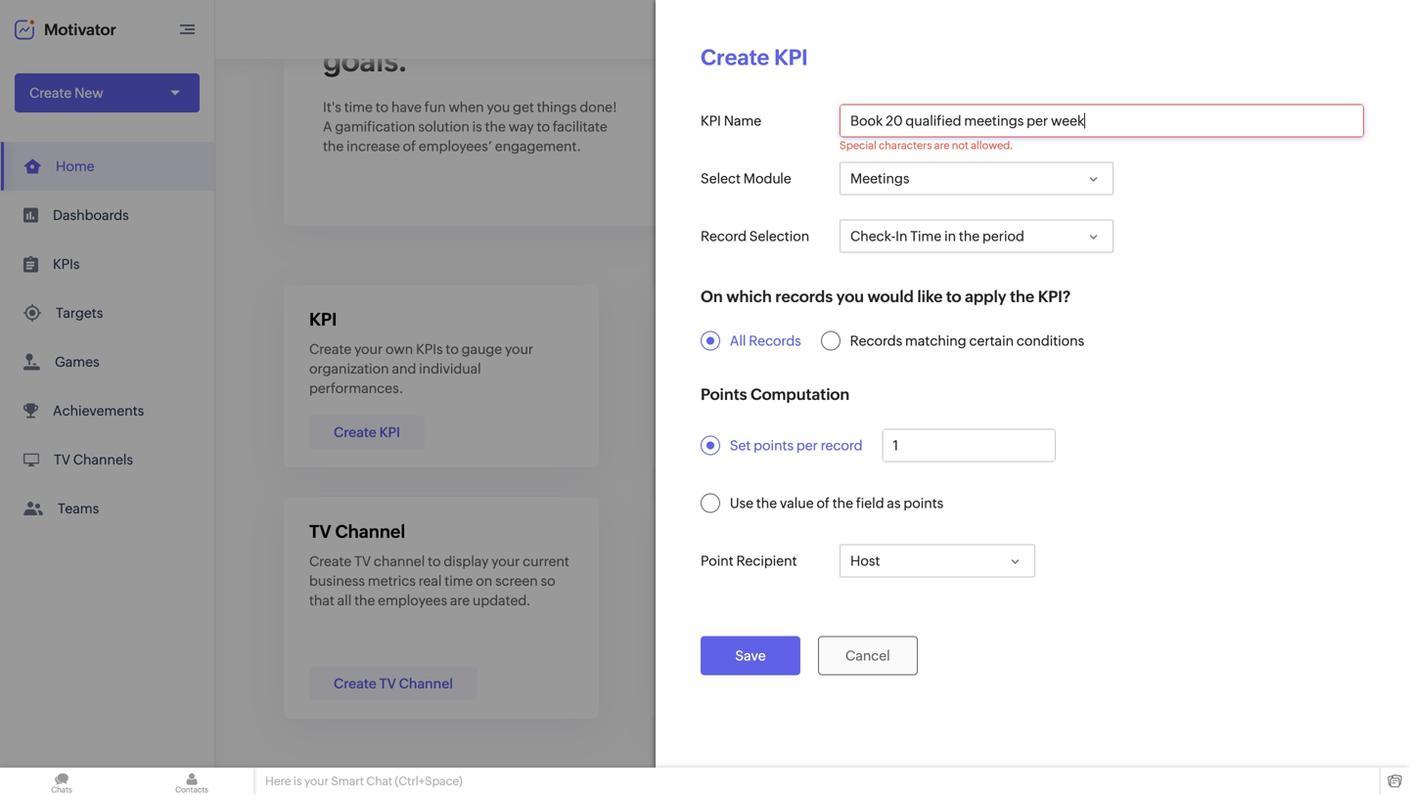 Task type: locate. For each thing, give the bounding box(es) containing it.
not
[[952, 139, 969, 152]]

of right increase
[[403, 138, 416, 154]]

0 horizontal spatial set
[[701, 286, 722, 302]]

kpis up individual
[[416, 342, 443, 357]]

1 horizontal spatial a
[[766, 381, 773, 396]]

is down when
[[472, 119, 482, 135]]

to
[[323, 10, 352, 44], [376, 99, 389, 115], [537, 119, 550, 135], [946, 288, 962, 306], [446, 342, 459, 357], [1117, 361, 1130, 377], [428, 554, 441, 570], [735, 574, 748, 589]]

create tv channel
[[334, 676, 453, 692]]

achieve
[[358, 10, 467, 44], [1133, 361, 1182, 377], [751, 574, 801, 589]]

1 vertical spatial achieve
[[1133, 361, 1182, 377]]

characters
[[879, 139, 932, 152]]

team up specific
[[770, 361, 802, 377]]

enthusiastically.
[[1045, 381, 1147, 396]]

to achieve your goals.
[[323, 10, 537, 78]]

0 vertical spatial you
[[487, 99, 510, 115]]

0 vertical spatial points
[[754, 438, 794, 454]]

employees inside create tv channel to display your current business metrics real time on screen so that all the employees are updated.
[[378, 593, 447, 609]]

this
[[928, 351, 953, 368]]

you
[[487, 99, 510, 115], [836, 288, 864, 306], [893, 342, 916, 357]]

sales right up
[[746, 342, 777, 357]]

achieve up have
[[358, 10, 467, 44]]

None text field
[[841, 105, 1363, 137], [841, 105, 1363, 137], [841, 105, 1363, 137], [841, 105, 1363, 137]]

1 vertical spatial set
[[730, 438, 751, 454]]

1 vertical spatial goals
[[708, 381, 743, 396]]

0 horizontal spatial of
[[403, 138, 416, 154]]

channel up (ctrl+space)
[[399, 676, 453, 692]]

organization up enthusiastically.
[[1066, 351, 1151, 368]]

goals
[[1217, 361, 1252, 377], [708, 381, 743, 396]]

here
[[265, 775, 291, 788]]

2 create target from the top
[[702, 425, 788, 440]]

set down points
[[730, 438, 751, 454]]

their down motivate
[[1185, 361, 1215, 377]]

have
[[391, 99, 422, 115]]

2 vertical spatial you
[[893, 342, 916, 357]]

1 horizontal spatial points
[[904, 496, 944, 511]]

to inside create tv channel to display your current business metrics real time on screen so that all the employees are updated.
[[428, 554, 441, 570]]

1 cancel button from the top
[[818, 565, 918, 604]]

contacts image
[[130, 768, 253, 796]]

2 vertical spatial of
[[789, 554, 802, 570]]

your up screen
[[492, 554, 520, 570]]

gauge
[[462, 342, 502, 357]]

1 name from the left
[[724, 113, 762, 129]]

is right here
[[294, 775, 302, 788]]

point recipient
[[701, 553, 797, 569]]

1 vertical spatial a
[[677, 554, 687, 570]]

0 horizontal spatial a
[[737, 554, 745, 570]]

keep
[[859, 342, 890, 357]]

achieve inside start creating games and motivate your employees to achieve their goals enthusiastically.
[[1133, 361, 1182, 377]]

of right value
[[817, 496, 830, 511]]

and down setting
[[677, 361, 701, 377]]

0 vertical spatial is
[[472, 119, 482, 135]]

a right the for
[[766, 381, 773, 396]]

are
[[934, 139, 950, 152], [450, 593, 470, 609]]

to up it's
[[323, 10, 352, 44]]

channel
[[335, 522, 405, 542], [399, 676, 453, 692]]

0 vertical spatial achieve
[[358, 10, 467, 44]]

their down individuals
[[803, 574, 833, 589]]

1 vertical spatial of
[[817, 496, 830, 511]]

get
[[513, 99, 534, 115]]

employees down real
[[378, 593, 447, 609]]

records up show
[[850, 333, 903, 349]]

1 vertical spatial time
[[445, 574, 473, 589]]

and inside setting up sales targets help keep you and your sales team focused on achieving your goals for a specific time.
[[677, 361, 701, 377]]

target right on
[[725, 286, 765, 302]]

period
[[744, 229, 785, 244]]

time down 'display'
[[445, 574, 473, 589]]

0 vertical spatial create kpi
[[701, 45, 808, 70]]

save button
[[701, 637, 801, 676]]

and right games
[[1180, 342, 1204, 357]]

achieving
[[879, 361, 941, 377]]

to inside create your own kpis to gauge your organization and individual performances.
[[446, 342, 459, 357]]

for
[[745, 381, 763, 396]]

like
[[917, 288, 943, 306]]

1 horizontal spatial achieve
[[751, 574, 801, 589]]

organization inside create your own kpis to gauge your organization and individual performances.
[[309, 361, 389, 377]]

0 horizontal spatial achieve
[[358, 10, 467, 44]]

kpi up performances.
[[309, 310, 337, 330]]

team
[[770, 361, 802, 377], [689, 554, 722, 570]]

achieve down group at bottom
[[751, 574, 801, 589]]

all
[[730, 333, 746, 349]]

achieve inside to achieve your goals.
[[358, 10, 467, 44]]

engagement.
[[495, 138, 581, 154]]

performances.
[[309, 381, 404, 396]]

0 vertical spatial channel
[[335, 522, 405, 542]]

here is your smart chat (ctrl+space)
[[265, 775, 463, 788]]

you left would in the right of the page
[[836, 288, 864, 306]]

0 vertical spatial cancel
[[846, 577, 890, 592]]

select for select period
[[701, 229, 741, 244]]

2 horizontal spatial achieve
[[1133, 361, 1182, 377]]

the inside create tv channel to display your current business metrics real time on screen so that all the employees are updated.
[[354, 593, 375, 609]]

select for select kpi
[[701, 171, 741, 186]]

0 vertical spatial goals
[[1217, 361, 1252, 377]]

your inside start creating games and motivate your employees to achieve their goals enthusiastically.
[[1266, 342, 1294, 357]]

to down creating
[[1117, 361, 1130, 377]]

records
[[775, 288, 833, 306]]

1 vertical spatial cancel
[[846, 648, 890, 664]]

1 vertical spatial create kpi
[[334, 425, 400, 440]]

0 horizontal spatial their
[[803, 574, 833, 589]]

on down keep
[[860, 361, 876, 377]]

create target down points
[[702, 425, 788, 440]]

you inside setting up sales targets help keep you and your sales team focused on achieving your goals for a specific time.
[[893, 342, 916, 357]]

1 vertical spatial is
[[725, 554, 734, 570]]

chats image
[[0, 768, 123, 796]]

0 horizontal spatial points
[[754, 438, 794, 454]]

time
[[910, 229, 942, 244]]

0 vertical spatial cancel button
[[818, 565, 918, 604]]

and inside create your own kpis to gauge your organization and individual performances.
[[392, 361, 416, 377]]

employees up enthusiastically.
[[1045, 361, 1114, 377]]

1 vertical spatial cancel button
[[818, 637, 918, 676]]

1 vertical spatial sales
[[735, 361, 767, 377]]

2 vertical spatial achieve
[[751, 574, 801, 589]]

0 horizontal spatial and
[[392, 361, 416, 377]]

create inside create tv channel link
[[334, 676, 377, 692]]

points left the per at bottom right
[[754, 438, 794, 454]]

the left field
[[833, 496, 853, 511]]

1 horizontal spatial you
[[836, 288, 864, 306]]

organization up performances.
[[309, 361, 389, 377]]

0 vertical spatial time
[[344, 99, 373, 115]]

of inside it's time to have fun when you get things done! a gamification solution is the way to facilitate the increase of employees' engagement.
[[403, 138, 416, 154]]

of inside a team is a group of individuals working together to achieve their goal.
[[789, 554, 802, 570]]

2 name from the left
[[744, 113, 782, 129]]

in
[[945, 229, 956, 244]]

employees'
[[419, 138, 492, 154]]

way
[[509, 119, 534, 135]]

that
[[309, 593, 335, 609]]

and down own on the left top of the page
[[392, 361, 416, 377]]

team inside a team is a group of individuals working together to achieve their goal.
[[689, 554, 722, 570]]

cancel
[[846, 577, 890, 592], [846, 648, 890, 664]]

0 vertical spatial sales
[[746, 342, 777, 357]]

done!
[[580, 99, 617, 115]]

name up module
[[744, 113, 782, 129]]

a up together
[[677, 554, 687, 570]]

0 vertical spatial employees
[[1045, 361, 1114, 377]]

1 cancel from the top
[[846, 577, 890, 592]]

screen
[[495, 574, 538, 589]]

a team is a group of individuals working together to achieve their goal.
[[677, 554, 928, 589]]

0 vertical spatial kpis
[[53, 256, 80, 272]]

0 horizontal spatial employees
[[378, 593, 447, 609]]

your down up
[[704, 361, 733, 377]]

0 vertical spatial a
[[323, 119, 332, 135]]

cancel down host
[[846, 577, 890, 592]]

1 vertical spatial are
[[450, 593, 470, 609]]

1 horizontal spatial their
[[1185, 361, 1215, 377]]

individual
[[419, 361, 481, 377]]

1 vertical spatial kpis
[[416, 342, 443, 357]]

1 vertical spatial channel
[[399, 676, 453, 692]]

1 horizontal spatial records
[[850, 333, 903, 349]]

own
[[386, 342, 413, 357]]

1 horizontal spatial of
[[789, 554, 802, 570]]

1 horizontal spatial a
[[677, 554, 687, 570]]

is up together
[[725, 554, 734, 570]]

0 horizontal spatial records
[[749, 333, 801, 349]]

target down points computation
[[747, 425, 788, 440]]

on down 'conditions'
[[1045, 351, 1063, 368]]

target up select kpi
[[701, 113, 742, 129]]

0 vertical spatial set
[[701, 286, 722, 302]]

0 horizontal spatial time
[[344, 99, 373, 115]]

1 vertical spatial employees
[[378, 593, 447, 609]]

0 vertical spatial a
[[766, 381, 773, 396]]

1 horizontal spatial team
[[770, 361, 802, 377]]

apply
[[965, 288, 1007, 306]]

1 vertical spatial create target
[[702, 425, 788, 440]]

1 vertical spatial their
[[803, 574, 833, 589]]

sales up the for
[[735, 361, 767, 377]]

cancel button
[[818, 565, 918, 604], [818, 637, 918, 676]]

kpis up targets at left
[[53, 256, 80, 272]]

target
[[774, 45, 838, 70], [701, 113, 742, 129], [725, 286, 765, 302], [677, 310, 730, 330], [747, 425, 788, 440]]

1 horizontal spatial kpis
[[416, 342, 443, 357]]

set
[[701, 286, 722, 302], [730, 438, 751, 454]]

show this target based on organization hierarchy preference.
[[887, 351, 1300, 368]]

are down 'display'
[[450, 593, 470, 609]]

kpis
[[53, 256, 80, 272], [416, 342, 443, 357]]

a inside setting up sales targets help keep you and your sales team focused on achieving your goals for a specific time.
[[766, 381, 773, 396]]

their inside a team is a group of individuals working together to achieve their goal.
[[803, 574, 833, 589]]

achieve down games
[[1133, 361, 1182, 377]]

2 horizontal spatial on
[[1045, 351, 1063, 368]]

increase
[[347, 138, 400, 154]]

a down it's
[[323, 119, 332, 135]]

level
[[853, 489, 888, 506]]

1 horizontal spatial employees
[[1045, 361, 1114, 377]]

all
[[337, 593, 352, 609]]

cancel button for create kpi
[[818, 637, 918, 676]]

0 horizontal spatial a
[[323, 119, 332, 135]]

on up the updated. on the bottom of page
[[476, 574, 492, 589]]

1 horizontal spatial on
[[860, 361, 876, 377]]

0 horizontal spatial you
[[487, 99, 510, 115]]

dashboards
[[53, 207, 129, 223]]

0 vertical spatial are
[[934, 139, 950, 152]]

set for set points per record
[[730, 438, 751, 454]]

create kpi up target name
[[701, 45, 808, 70]]

1 horizontal spatial time
[[445, 574, 473, 589]]

0 horizontal spatial kpis
[[53, 256, 80, 272]]

set left the which
[[701, 286, 722, 302]]

2 horizontal spatial you
[[893, 342, 916, 357]]

0 horizontal spatial on
[[476, 574, 492, 589]]

you inside it's time to have fun when you get things done! a gamification solution is the way to facilitate the increase of employees' engagement.
[[487, 99, 510, 115]]

create kpi down performances.
[[334, 425, 400, 440]]

1 vertical spatial a
[[737, 554, 745, 570]]

you for to achieve your goals.
[[487, 99, 510, 115]]

team up together
[[689, 554, 722, 570]]

a right the point
[[737, 554, 745, 570]]

1 vertical spatial team
[[689, 554, 722, 570]]

your right motivate
[[1266, 342, 1294, 357]]

records right all
[[749, 333, 801, 349]]

records matching certain conditions
[[850, 333, 1085, 349]]

the right in at the top
[[959, 229, 980, 244]]

current
[[523, 554, 569, 570]]

0 vertical spatial their
[[1185, 361, 1215, 377]]

updated.
[[473, 593, 531, 609]]

0 horizontal spatial is
[[294, 775, 302, 788]]

new
[[74, 85, 103, 101]]

name up select module
[[724, 113, 762, 129]]

goal.
[[836, 574, 867, 589]]

the right all
[[354, 593, 375, 609]]

time up gamification
[[344, 99, 373, 115]]

kpis inside list
[[53, 256, 80, 272]]

channels
[[73, 452, 133, 468]]

1 create target from the top
[[701, 45, 838, 70]]

name for kpi name
[[724, 113, 762, 129]]

Meetings field
[[840, 162, 1114, 195]]

0 vertical spatial team
[[770, 361, 802, 377]]

0 horizontal spatial create kpi
[[334, 425, 400, 440]]

time inside create tv channel to display your current business metrics real time on screen so that all the employees are updated.
[[445, 574, 473, 589]]

1 vertical spatial points
[[904, 496, 944, 511]]

user image
[[1349, 14, 1380, 45]]

targets
[[780, 342, 825, 357]]

set target for
[[701, 286, 789, 302]]

preference.
[[1221, 351, 1300, 368]]

to down the point recipient
[[735, 574, 748, 589]]

0 vertical spatial of
[[403, 138, 416, 154]]

setting up sales targets help keep you and your sales team focused on achieving your goals for a specific time.
[[677, 342, 941, 396]]

2 horizontal spatial is
[[725, 554, 734, 570]]

1 horizontal spatial set
[[730, 438, 751, 454]]

conditions
[[1017, 333, 1085, 349]]

0 horizontal spatial are
[[450, 593, 470, 609]]

it's
[[323, 99, 341, 115]]

select period
[[701, 229, 785, 244]]

to inside to achieve your goals.
[[323, 10, 352, 44]]

Check-In Time in the period field
[[840, 220, 1114, 253]]

points right as
[[904, 496, 944, 511]]

0 horizontal spatial organization
[[309, 361, 389, 377]]

create inside create your own kpis to gauge your organization and individual performances.
[[309, 342, 352, 357]]

you up achieving
[[893, 342, 916, 357]]

2 records from the left
[[850, 333, 903, 349]]

you for target
[[893, 342, 916, 357]]

0 horizontal spatial team
[[689, 554, 722, 570]]

their inside start creating games and motivate your employees to achieve their goals enthusiastically.
[[1185, 361, 1215, 377]]

target up target name
[[774, 45, 838, 70]]

2 cancel button from the top
[[818, 637, 918, 676]]

the
[[485, 119, 506, 135], [323, 138, 344, 154], [959, 229, 980, 244], [1010, 288, 1035, 306], [756, 496, 777, 511], [833, 496, 853, 511], [354, 593, 375, 609]]

list
[[0, 142, 214, 533]]

you left get
[[487, 99, 510, 115]]

goals down motivate
[[1217, 361, 1252, 377]]

select
[[701, 171, 741, 186], [701, 171, 741, 186], [701, 229, 741, 244]]

1 horizontal spatial goals
[[1217, 361, 1252, 377]]

2 horizontal spatial and
[[1180, 342, 1204, 357]]

record
[[821, 438, 863, 454]]

to up real
[[428, 554, 441, 570]]

to up individual
[[446, 342, 459, 357]]

create kpi
[[701, 45, 808, 70], [334, 425, 400, 440]]

goals left the for
[[708, 381, 743, 396]]

to up "engagement."
[[537, 119, 550, 135]]

0 horizontal spatial goals
[[708, 381, 743, 396]]

cancel down goal.
[[846, 648, 890, 664]]

as
[[887, 496, 901, 511]]

are left not
[[934, 139, 950, 152]]

kpi name
[[701, 113, 762, 129]]

your up get
[[473, 10, 537, 44]]

channel up the channel
[[335, 522, 405, 542]]

1 horizontal spatial and
[[677, 361, 701, 377]]

specific
[[776, 381, 827, 396]]

your
[[473, 10, 537, 44], [354, 342, 383, 357], [505, 342, 533, 357], [1266, 342, 1294, 357], [704, 361, 733, 377], [677, 381, 706, 396], [492, 554, 520, 570], [304, 775, 329, 788]]

tv
[[54, 452, 70, 468], [309, 522, 331, 542], [354, 554, 371, 570], [379, 676, 396, 692]]

1 horizontal spatial is
[[472, 119, 482, 135]]

of right group at bottom
[[789, 554, 802, 570]]

working
[[876, 554, 928, 570]]

start
[[1045, 342, 1076, 357]]

sales
[[746, 342, 777, 357], [735, 361, 767, 377]]

create target up target name
[[701, 45, 838, 70]]

of
[[403, 138, 416, 154], [817, 496, 830, 511], [789, 554, 802, 570]]

0 vertical spatial create target
[[701, 45, 838, 70]]



Task type: vqa. For each thing, say whether or not it's contained in the screenshot.
'Create Menu' icon
no



Task type: describe. For each thing, give the bounding box(es) containing it.
create team
[[702, 676, 781, 692]]

your right the gauge
[[505, 342, 533, 357]]

record
[[701, 229, 747, 244]]

so
[[541, 574, 556, 589]]

your inside to achieve your goals.
[[473, 10, 537, 44]]

when
[[449, 99, 484, 115]]

1 horizontal spatial are
[[934, 139, 950, 152]]

check-in time in the period
[[851, 229, 1025, 244]]

points computation
[[701, 386, 850, 404]]

the inside field
[[959, 229, 980, 244]]

fun
[[425, 99, 446, 115]]

target
[[956, 351, 997, 368]]

on which records you would like to apply the kpi?
[[701, 288, 1071, 306]]

point
[[701, 553, 734, 569]]

select for select module
[[701, 171, 741, 186]]

is inside a team is a group of individuals working together to achieve their goal.
[[725, 554, 734, 570]]

a inside a team is a group of individuals working together to achieve their goal.
[[737, 554, 745, 570]]

time inside it's time to have fun when you get things done! a gamification solution is the way to facilitate the increase of employees' engagement.
[[344, 99, 373, 115]]

a inside a team is a group of individuals working together to achieve their goal.
[[677, 554, 687, 570]]

display
[[444, 554, 489, 570]]

and inside start creating games and motivate your employees to achieve their goals enthusiastically.
[[1180, 342, 1204, 357]]

the right use
[[756, 496, 777, 511]]

to inside start creating games and motivate your employees to achieve their goals enthusiastically.
[[1117, 361, 1130, 377]]

on
[[701, 288, 723, 306]]

certain
[[969, 333, 1014, 349]]

kpi down performances.
[[379, 425, 400, 440]]

module
[[744, 171, 791, 186]]

in
[[896, 229, 908, 244]]

to up gamification
[[376, 99, 389, 115]]

create inside create tv channel to display your current business metrics real time on screen so that all the employees are updated.
[[309, 554, 352, 570]]

target down on
[[677, 310, 730, 330]]

your left own on the left top of the page
[[354, 342, 383, 357]]

level 1
[[853, 489, 897, 506]]

cancel button for create target
[[818, 565, 918, 604]]

2 cancel from the top
[[846, 648, 890, 664]]

motivator
[[44, 20, 116, 38]]

is inside it's time to have fun when you get things done! a gamification solution is the way to facilitate the increase of employees' engagement.
[[472, 119, 482, 135]]

check-
[[851, 229, 896, 244]]

goals inside setting up sales targets help keep you and your sales team focused on achieving your goals for a specific time.
[[708, 381, 743, 396]]

use the value of the field as points
[[730, 496, 944, 511]]

allowed.
[[971, 139, 1013, 152]]

the left way on the left top of page
[[485, 119, 506, 135]]

team inside setting up sales targets help keep you and your sales team focused on achieving your goals for a specific time.
[[770, 361, 802, 377]]

to inside a team is a group of individuals working together to achieve their goal.
[[735, 574, 748, 589]]

real
[[419, 574, 442, 589]]

the down it's
[[323, 138, 344, 154]]

focused
[[805, 361, 857, 377]]

kpi up target name
[[774, 45, 808, 70]]

1 horizontal spatial organization
[[1066, 351, 1151, 368]]

name for target name
[[744, 113, 782, 129]]

team
[[747, 676, 781, 692]]

it's time to have fun when you get things done! a gamification solution is the way to facilitate the increase of employees' engagement.
[[323, 99, 617, 154]]

help
[[828, 342, 856, 357]]

select module
[[701, 171, 791, 186]]

recipient
[[736, 553, 797, 569]]

goals inside start creating games and motivate your employees to achieve their goals enthusiastically.
[[1217, 361, 1252, 377]]

your inside create tv channel to display your current business metrics real time on screen so that all the employees are updated.
[[492, 554, 520, 570]]

gamification
[[335, 119, 415, 135]]

your down setting
[[677, 381, 706, 396]]

motivate
[[1207, 342, 1263, 357]]

things
[[537, 99, 577, 115]]

1 vertical spatial you
[[836, 288, 864, 306]]

chat
[[366, 775, 393, 788]]

meetings
[[851, 171, 910, 186]]

field
[[856, 496, 884, 511]]

Host field
[[840, 545, 1035, 578]]

home
[[56, 159, 94, 174]]

channel
[[374, 554, 425, 570]]

to right "like"
[[946, 288, 962, 306]]

list containing home
[[0, 142, 214, 533]]

on inside setting up sales targets help keep you and your sales team focused on achieving your goals for a specific time.
[[860, 361, 876, 377]]

metrics
[[368, 574, 416, 589]]

create new
[[29, 85, 103, 101]]

create tv channel link
[[309, 667, 478, 701]]

show
[[887, 351, 925, 368]]

set for set target for
[[701, 286, 722, 302]]

kpi?
[[1038, 288, 1071, 306]]

value
[[780, 496, 814, 511]]

1 records from the left
[[749, 333, 801, 349]]

the left kpi? at top right
[[1010, 288, 1035, 306]]

achieve inside a team is a group of individuals working together to achieve their goal.
[[751, 574, 801, 589]]

tv channel
[[309, 522, 405, 542]]

create your own kpis to gauge your organization and individual performances.
[[309, 342, 533, 396]]

selection
[[749, 229, 810, 244]]

special
[[840, 139, 877, 152]]

1 horizontal spatial create kpi
[[701, 45, 808, 70]]

a inside it's time to have fun when you get things done! a gamification solution is the way to facilitate the increase of employees' engagement.
[[323, 119, 332, 135]]

business
[[309, 574, 365, 589]]

record selection
[[701, 229, 810, 244]]

period
[[983, 229, 1025, 244]]

target name
[[701, 113, 782, 129]]

time.
[[829, 381, 862, 396]]

host
[[851, 553, 880, 569]]

are inside create tv channel to display your current business metrics real time on screen so that all the employees are updated.
[[450, 593, 470, 609]]

special characters are not allowed.
[[840, 139, 1013, 152]]

solution
[[418, 119, 470, 135]]

create tv channel to display your current business metrics real time on screen so that all the employees are updated.
[[309, 554, 569, 609]]

your left smart
[[304, 775, 329, 788]]

kpis inside create your own kpis to gauge your organization and individual performances.
[[416, 342, 443, 357]]

setting
[[677, 342, 723, 357]]

kpi up 'record selection'
[[744, 171, 764, 186]]

matching
[[905, 333, 967, 349]]

games
[[1134, 342, 1177, 357]]

facilitate
[[553, 119, 608, 135]]

2 horizontal spatial of
[[817, 496, 830, 511]]

together
[[677, 574, 733, 589]]

2 vertical spatial is
[[294, 775, 302, 788]]

tv inside create tv channel to display your current business metrics real time on screen so that all the employees are updated.
[[354, 554, 371, 570]]

employees inside start creating games and motivate your employees to achieve their goals enthusiastically.
[[1045, 361, 1114, 377]]

start creating games and motivate your employees to achieve their goals enthusiastically.
[[1045, 342, 1294, 396]]

Add Points text field
[[883, 430, 1055, 461]]

all records
[[730, 333, 801, 349]]

on inside create tv channel to display your current business metrics real time on screen so that all the employees are updated.
[[476, 574, 492, 589]]

targets
[[56, 305, 103, 321]]

teams
[[58, 501, 99, 517]]

tv channels
[[54, 452, 133, 468]]

kpi up select kpi
[[701, 113, 721, 129]]

1
[[891, 489, 897, 506]]

achievements
[[53, 403, 144, 419]]

hierarchy
[[1154, 351, 1218, 368]]

computation
[[751, 386, 850, 404]]

save
[[735, 648, 766, 664]]

for
[[768, 286, 789, 302]]



